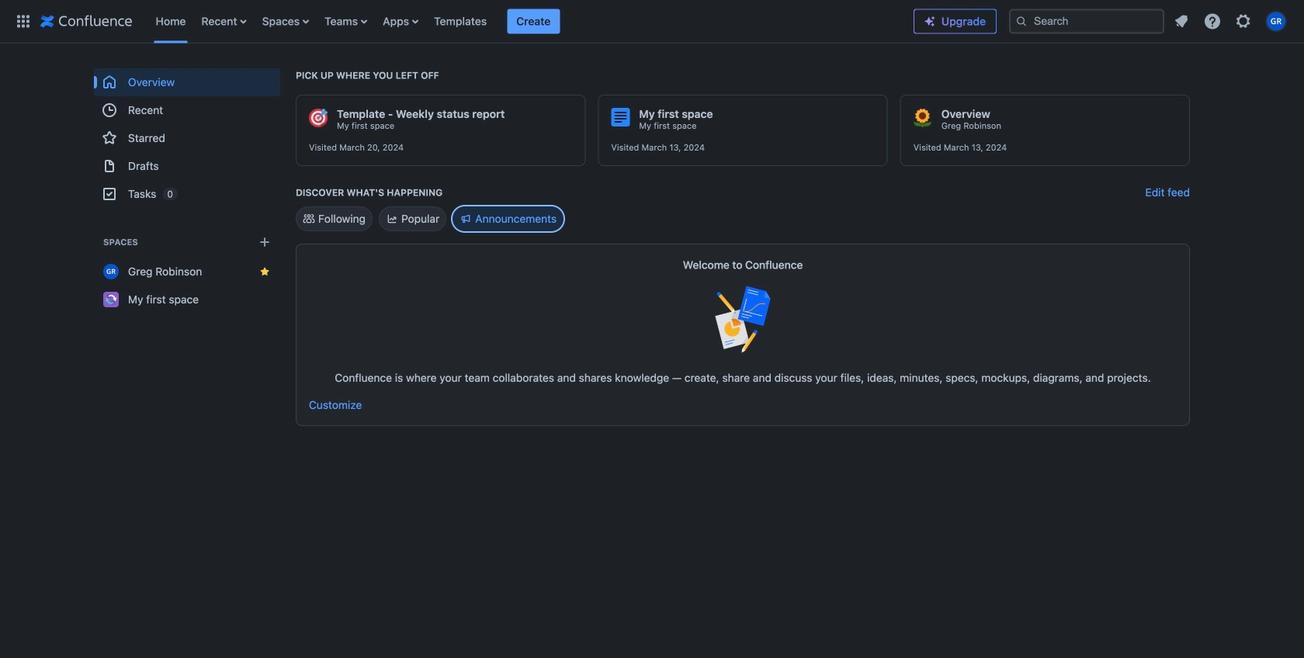 Task type: describe. For each thing, give the bounding box(es) containing it.
search image
[[1016, 15, 1028, 28]]

:dart: image
[[309, 109, 328, 127]]

list item inside global element
[[507, 9, 560, 34]]

unstar this space image
[[259, 266, 271, 278]]

:sunflower: image
[[914, 109, 933, 127]]

list for premium image
[[1168, 7, 1296, 35]]

premium image
[[924, 15, 937, 28]]

list for appswitcher icon
[[148, 0, 914, 43]]

help icon image
[[1204, 12, 1223, 31]]



Task type: locate. For each thing, give the bounding box(es) containing it.
global element
[[9, 0, 914, 43]]

:dart: image
[[309, 109, 328, 127]]

Search field
[[1010, 9, 1165, 34]]

appswitcher icon image
[[14, 12, 33, 31]]

list item
[[507, 9, 560, 34]]

settings icon image
[[1235, 12, 1254, 31]]

:sunflower: image
[[914, 109, 933, 127]]

notification icon image
[[1173, 12, 1192, 31]]

None search field
[[1010, 9, 1165, 34]]

group
[[94, 68, 280, 208]]

confluence image
[[40, 12, 132, 31], [40, 12, 132, 31]]

list
[[148, 0, 914, 43], [1168, 7, 1296, 35]]

1 horizontal spatial list
[[1168, 7, 1296, 35]]

banner
[[0, 0, 1305, 43]]

create a space image
[[256, 233, 274, 252]]

0 horizontal spatial list
[[148, 0, 914, 43]]



Task type: vqa. For each thing, say whether or not it's contained in the screenshot.
the Help Icon
yes



